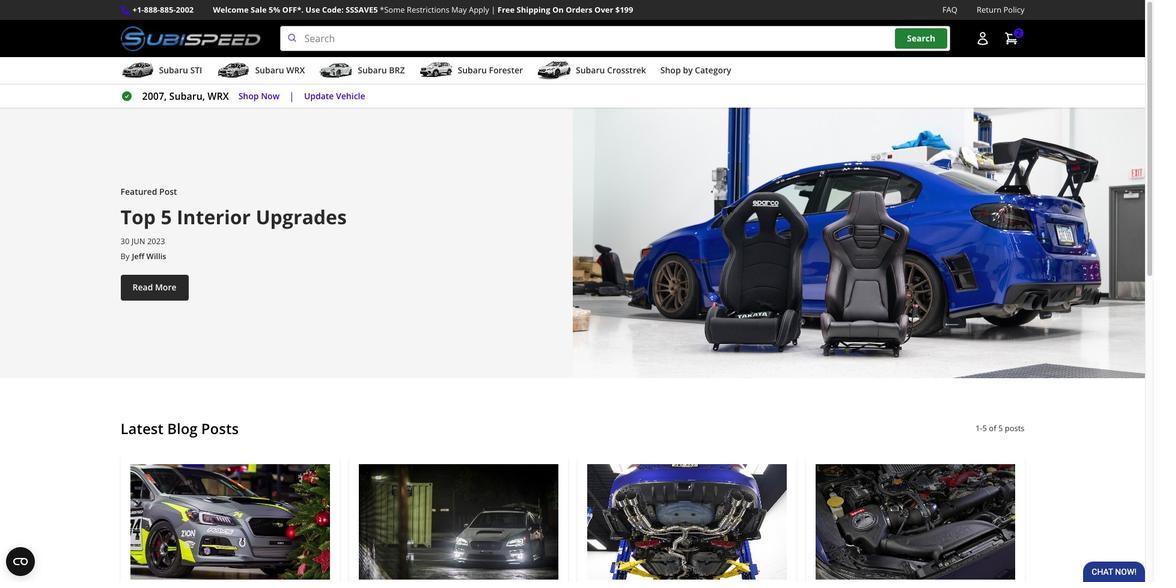 Task type: locate. For each thing, give the bounding box(es) containing it.
shop
[[661, 64, 681, 76], [239, 90, 259, 101]]

1 horizontal spatial 5
[[983, 423, 987, 434]]

off*.
[[282, 4, 304, 15]]

subaru crosstrek
[[576, 64, 646, 76]]

sti
[[190, 64, 202, 76]]

| right now
[[289, 90, 295, 103]]

5 left of
[[983, 423, 987, 434]]

0 vertical spatial |
[[491, 4, 496, 15]]

open widget image
[[6, 547, 35, 576]]

button image
[[976, 31, 990, 46]]

1 vertical spatial shop
[[239, 90, 259, 101]]

posts
[[201, 419, 239, 438]]

posts
[[1005, 423, 1025, 434]]

*some
[[380, 4, 405, 15]]

2 button
[[998, 27, 1025, 51]]

policy
[[1004, 4, 1025, 15]]

subaru left forester
[[458, 64, 487, 76]]

brz
[[389, 64, 405, 76]]

5 down post on the top
[[161, 204, 172, 230]]

subaru,
[[169, 90, 205, 103]]

wrx down 'a subaru wrx thumbnail image'
[[208, 90, 229, 103]]

shop by category button
[[661, 60, 732, 84]]

top
[[121, 204, 156, 230]]

a subaru crosstrek thumbnail image image
[[538, 61, 571, 79]]

a subaru forester thumbnail image image
[[419, 61, 453, 79]]

0 vertical spatial shop
[[661, 64, 681, 76]]

subaru for subaru brz
[[358, 64, 387, 76]]

5 inside top 5 interior upgrades 30 jun 2023 by jeff willis
[[161, 204, 172, 230]]

5 right of
[[999, 423, 1003, 434]]

welcome sale 5% off*. use code: sssave5
[[213, 4, 378, 15]]

subaru forester button
[[419, 60, 523, 84]]

1 vertical spatial wrx
[[208, 90, 229, 103]]

shop for shop now
[[239, 90, 259, 101]]

0 vertical spatial wrx
[[286, 64, 305, 76]]

1 subaru from the left
[[159, 64, 188, 76]]

subaru left crosstrek
[[576, 64, 605, 76]]

1 vertical spatial |
[[289, 90, 295, 103]]

shop inside dropdown button
[[661, 64, 681, 76]]

return policy
[[977, 4, 1025, 15]]

3 subaru from the left
[[358, 64, 387, 76]]

5 for top
[[161, 204, 172, 230]]

2023
[[147, 236, 165, 247]]

shop left now
[[239, 90, 259, 101]]

by
[[121, 251, 130, 262]]

+1-888-885-2002 link
[[133, 4, 194, 16]]

subaru left the brz
[[358, 64, 387, 76]]

subaru inside 'dropdown button'
[[576, 64, 605, 76]]

faq
[[943, 4, 958, 15]]

shop left by
[[661, 64, 681, 76]]

wrx up 'update'
[[286, 64, 305, 76]]

use
[[306, 4, 320, 15]]

sssave5
[[346, 4, 378, 15]]

subaru for subaru sti
[[159, 64, 188, 76]]

5 for 1-
[[983, 423, 987, 434]]

orders
[[566, 4, 593, 15]]

0 horizontal spatial shop
[[239, 90, 259, 101]]

2
[[1017, 27, 1021, 39]]

| left free
[[491, 4, 496, 15]]

search button
[[895, 28, 948, 49]]

a subaru brz thumbnail image image
[[319, 61, 353, 79]]

shop now
[[239, 90, 280, 101]]

subaru for subaru wrx
[[255, 64, 284, 76]]

fallback image - no image provided image
[[573, 108, 1146, 378], [130, 464, 330, 580], [359, 464, 558, 580], [587, 464, 787, 580], [816, 464, 1015, 580]]

update
[[304, 90, 334, 101]]

4 subaru from the left
[[458, 64, 487, 76]]

0 horizontal spatial |
[[289, 90, 295, 103]]

1 horizontal spatial |
[[491, 4, 496, 15]]

2 horizontal spatial 5
[[999, 423, 1003, 434]]

subaru
[[159, 64, 188, 76], [255, 64, 284, 76], [358, 64, 387, 76], [458, 64, 487, 76], [576, 64, 605, 76]]

welcome
[[213, 4, 249, 15]]

1 horizontal spatial shop
[[661, 64, 681, 76]]

*some restrictions may apply | free shipping on orders over $199
[[380, 4, 633, 15]]

read more link
[[121, 275, 189, 301]]

5 subaru from the left
[[576, 64, 605, 76]]

1-5 of 5 posts
[[976, 423, 1025, 434]]

may
[[452, 4, 467, 15]]

0 horizontal spatial 5
[[161, 204, 172, 230]]

1 horizontal spatial wrx
[[286, 64, 305, 76]]

2 subaru from the left
[[255, 64, 284, 76]]

subaru up now
[[255, 64, 284, 76]]

|
[[491, 4, 496, 15], [289, 90, 295, 103]]

5
[[161, 204, 172, 230], [983, 423, 987, 434], [999, 423, 1003, 434]]

search input field
[[280, 26, 950, 51]]

forester
[[489, 64, 523, 76]]

subaru forester
[[458, 64, 523, 76]]

return
[[977, 4, 1002, 15]]

wrx
[[286, 64, 305, 76], [208, 90, 229, 103]]

subaru left sti
[[159, 64, 188, 76]]



Task type: describe. For each thing, give the bounding box(es) containing it.
vehicle
[[336, 90, 365, 101]]

by
[[683, 64, 693, 76]]

shipping
[[517, 4, 551, 15]]

crosstrek
[[607, 64, 646, 76]]

jun
[[132, 236, 145, 247]]

code:
[[322, 4, 344, 15]]

subaru wrx
[[255, 64, 305, 76]]

featured
[[121, 186, 157, 197]]

+1-
[[133, 4, 144, 15]]

888-
[[144, 4, 160, 15]]

on
[[553, 4, 564, 15]]

restrictions
[[407, 4, 450, 15]]

willis
[[146, 251, 166, 262]]

subaru for subaru crosstrek
[[576, 64, 605, 76]]

jeff
[[132, 251, 144, 262]]

shop by category
[[661, 64, 732, 76]]

2007, subaru, wrx
[[142, 90, 229, 103]]

latest
[[121, 419, 164, 438]]

update vehicle button
[[304, 89, 365, 103]]

subaru crosstrek button
[[538, 60, 646, 84]]

of
[[989, 423, 997, 434]]

sale
[[251, 4, 267, 15]]

more
[[155, 282, 177, 293]]

subaru brz button
[[319, 60, 405, 84]]

subaru sti button
[[121, 60, 202, 84]]

shop for shop by category
[[661, 64, 681, 76]]

subaru brz
[[358, 64, 405, 76]]

post
[[159, 186, 177, 197]]

faq link
[[943, 4, 958, 16]]

featured post
[[121, 186, 177, 197]]

top 5 interior upgrades 30 jun 2023 by jeff willis
[[121, 204, 347, 262]]

free
[[498, 4, 515, 15]]

2002
[[176, 4, 194, 15]]

30
[[121, 236, 130, 247]]

subaru wrx button
[[217, 60, 305, 84]]

update vehicle
[[304, 90, 365, 101]]

latest blog posts
[[121, 419, 239, 438]]

0 horizontal spatial wrx
[[208, 90, 229, 103]]

5%
[[269, 4, 280, 15]]

return policy link
[[977, 4, 1025, 16]]

subispeed logo image
[[121, 26, 261, 51]]

wrx inside subaru wrx dropdown button
[[286, 64, 305, 76]]

a subaru wrx thumbnail image image
[[217, 61, 250, 79]]

subaru sti
[[159, 64, 202, 76]]

read
[[133, 282, 153, 293]]

apply
[[469, 4, 489, 15]]

upgrades
[[256, 204, 347, 230]]

now
[[261, 90, 280, 101]]

+1-888-885-2002
[[133, 4, 194, 15]]

2007,
[[142, 90, 167, 103]]

interior
[[177, 204, 251, 230]]

subaru for subaru forester
[[458, 64, 487, 76]]

over
[[595, 4, 614, 15]]

read more
[[133, 282, 177, 293]]

$199
[[616, 4, 633, 15]]

a subaru sti thumbnail image image
[[121, 61, 154, 79]]

search
[[907, 33, 936, 44]]

885-
[[160, 4, 176, 15]]

shop now link
[[239, 89, 280, 103]]

blog
[[167, 419, 198, 438]]

1-
[[976, 423, 983, 434]]

category
[[695, 64, 732, 76]]



Task type: vqa. For each thing, say whether or not it's contained in the screenshot.
'Satisfaction'
no



